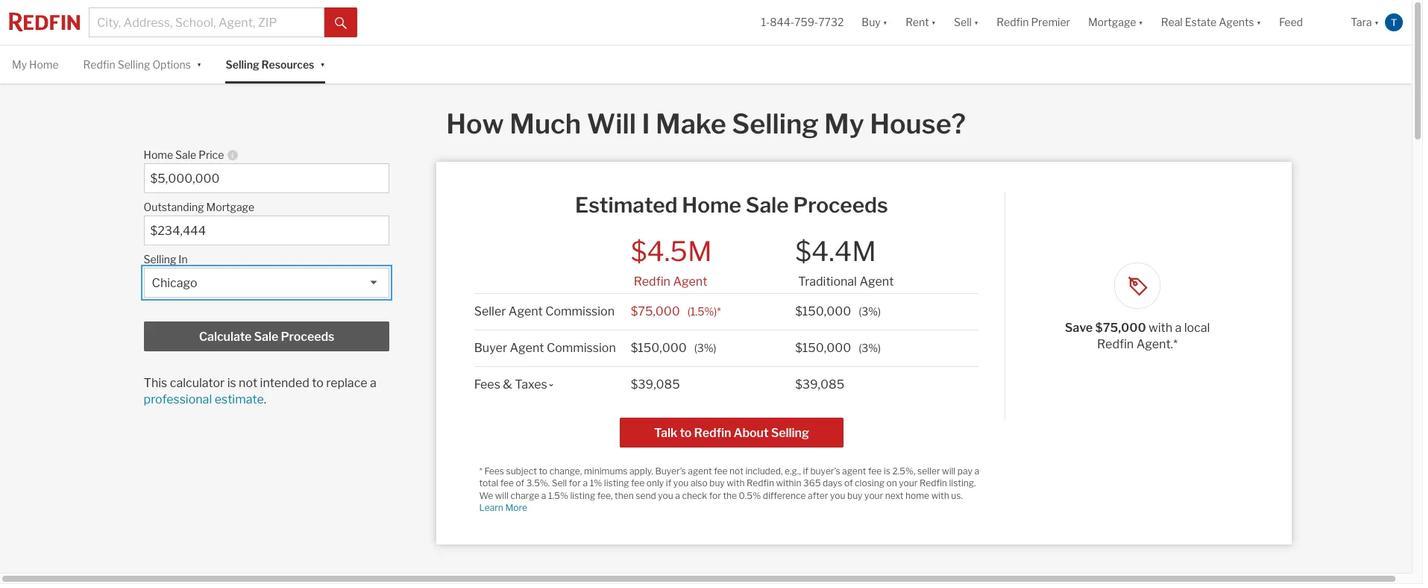 Task type: vqa. For each thing, say whether or not it's contained in the screenshot.
feel at bottom right
no



Task type: locate. For each thing, give the bounding box(es) containing it.
of right days
[[844, 478, 853, 489]]

0 vertical spatial my
[[12, 58, 27, 71]]

buy
[[710, 478, 725, 489], [847, 490, 863, 501]]

0 horizontal spatial proceeds
[[281, 330, 335, 344]]

user photo image
[[1385, 13, 1403, 31]]

will
[[942, 465, 956, 477], [495, 490, 509, 501]]

subject
[[506, 465, 537, 477]]

buy ▾ button
[[853, 0, 897, 45]]

redfin inside redfin premier button
[[997, 16, 1029, 29]]

2 horizontal spatial sale
[[746, 193, 789, 218]]

1 vertical spatial will
[[495, 490, 509, 501]]

0 horizontal spatial sale
[[175, 149, 196, 161]]

a left 1%
[[583, 478, 588, 489]]

not inside * fees subject to change, minimums apply. buyer's agent fee not included, e.g., if buyer's agent fee is 2.5%, seller will pay a total fee of 3.5%. sell for a 1% listing fee only if you also buy with redfin within 365 days of closing on your redfin listing. we will charge a 1.5% listing fee, then send you a check for the 0.5% difference after you buy your next home with us. learn more
[[730, 465, 744, 477]]

is up on
[[884, 465, 891, 477]]

redfin inside with a local redfin agent.*
[[1097, 337, 1134, 352]]

0 horizontal spatial sell
[[552, 478, 567, 489]]

redfin right 'my home'
[[83, 58, 115, 71]]

redfin left "premier"
[[997, 16, 1029, 29]]

buy up the the
[[710, 478, 725, 489]]

to inside * fees subject to change, minimums apply. buyer's agent fee not included, e.g., if buyer's agent fee is 2.5%, seller will pay a total fee of 3.5%. sell for a 1% listing fee only if you also buy with redfin within 365 days of closing on your redfin listing. we will charge a 1.5% listing fee, then send you a check for the 0.5% difference after you buy your next home with us. learn more
[[539, 465, 548, 477]]

commission for seller agent commission
[[546, 304, 615, 318]]

estimated home sale proceeds
[[575, 193, 888, 218]]

0 vertical spatial will
[[942, 465, 956, 477]]

▾ right rent ▾
[[974, 16, 979, 29]]

▾ right "agents"
[[1257, 16, 1262, 29]]

0 horizontal spatial listing
[[570, 490, 595, 501]]

mortgage ▾ button
[[1088, 0, 1144, 45]]

home
[[29, 58, 59, 71], [144, 149, 173, 161], [682, 193, 742, 218]]

with inside with a local redfin agent.*
[[1149, 321, 1173, 335]]

▾ left real
[[1139, 16, 1144, 29]]

▾ right buy
[[883, 16, 888, 29]]

1 horizontal spatial proceeds
[[793, 193, 888, 218]]

fees left &
[[474, 377, 500, 391]]

▾ right the rent at top right
[[932, 16, 936, 29]]

listing
[[604, 478, 629, 489], [570, 490, 595, 501]]

0 horizontal spatial agent
[[688, 465, 712, 477]]

redfin down $4.5m
[[634, 274, 671, 289]]

1 horizontal spatial is
[[884, 465, 891, 477]]

agent right buyer
[[510, 341, 544, 355]]

closing
[[855, 478, 885, 489]]

redfin inside redfin selling options ▾
[[83, 58, 115, 71]]

redfin premier
[[997, 16, 1071, 29]]

$150,000
[[795, 304, 851, 318], [631, 341, 687, 355], [795, 341, 851, 355]]

1 vertical spatial with
[[727, 478, 745, 489]]

not up the the
[[730, 465, 744, 477]]

1 horizontal spatial $39,085
[[795, 377, 845, 391]]

if
[[803, 465, 809, 477], [666, 478, 672, 489]]

1 horizontal spatial home
[[144, 149, 173, 161]]

house?
[[870, 108, 966, 140]]

sell right rent ▾
[[954, 16, 972, 29]]

1 horizontal spatial my
[[824, 108, 864, 140]]

1 vertical spatial my
[[824, 108, 864, 140]]

mortgage
[[1088, 16, 1137, 29], [206, 201, 254, 214]]

you down only
[[658, 490, 673, 501]]

not
[[239, 376, 257, 390], [730, 465, 744, 477]]

to up 3.5%.
[[539, 465, 548, 477]]

agent.*
[[1137, 337, 1178, 352]]

not up 'estimate'
[[239, 376, 257, 390]]

1 vertical spatial *
[[479, 465, 483, 477]]

0 horizontal spatial of
[[516, 478, 525, 489]]

▾ inside rent ▾ dropdown button
[[932, 16, 936, 29]]

your down "2.5%,"
[[899, 478, 918, 489]]

1 vertical spatial buy
[[847, 490, 863, 501]]

with left us. on the right bottom of page
[[932, 490, 950, 501]]

premier
[[1031, 16, 1071, 29]]

feed
[[1280, 16, 1303, 29]]

my home link
[[12, 46, 59, 84]]

you
[[674, 478, 689, 489], [658, 490, 673, 501], [830, 490, 846, 501]]

proceeds inside button
[[281, 330, 335, 344]]

0 horizontal spatial if
[[666, 478, 672, 489]]

redfin selling options link
[[83, 46, 191, 84]]

sale for price
[[175, 149, 196, 161]]

1 vertical spatial listing
[[570, 490, 595, 501]]

a inside with a local redfin agent.*
[[1175, 321, 1182, 335]]

0 horizontal spatial your
[[865, 490, 883, 501]]

1 horizontal spatial sale
[[254, 330, 278, 344]]

buy
[[862, 16, 881, 29]]

$75,000
[[631, 304, 680, 318], [1096, 321, 1146, 335]]

calculate sale proceeds
[[199, 330, 335, 344]]

1 vertical spatial fees
[[485, 465, 504, 477]]

save
[[1065, 321, 1093, 335]]

sell up 1.5%
[[552, 478, 567, 489]]

▾ right the options
[[197, 57, 202, 70]]

$75,000 up the agent.*
[[1096, 321, 1146, 335]]

your
[[899, 478, 918, 489], [865, 490, 883, 501]]

0 vertical spatial *
[[717, 305, 721, 318]]

for down change,
[[569, 478, 581, 489]]

▾ inside redfin selling options ▾
[[197, 57, 202, 70]]

▾ inside buy ▾ dropdown button
[[883, 16, 888, 29]]

365
[[804, 478, 821, 489]]

included,
[[746, 465, 783, 477]]

is up 'estimate'
[[227, 376, 236, 390]]

learn more link
[[479, 502, 527, 513]]

mortgage up outstanding mortgage text box
[[206, 201, 254, 214]]

we
[[479, 490, 493, 501]]

agent
[[673, 274, 708, 289], [860, 274, 894, 289], [509, 304, 543, 318], [510, 341, 544, 355]]

1 vertical spatial for
[[709, 490, 721, 501]]

1 vertical spatial proceeds
[[281, 330, 335, 344]]

Outstanding Mortgage text field
[[150, 224, 383, 238]]

1 horizontal spatial listing
[[604, 478, 629, 489]]

buy down the closing
[[847, 490, 863, 501]]

home for estimated home sale proceeds
[[682, 193, 742, 218]]

1 horizontal spatial to
[[539, 465, 548, 477]]

▾ right tara
[[1375, 16, 1379, 29]]

0 horizontal spatial $75,000
[[631, 304, 680, 318]]

0 vertical spatial commission
[[546, 304, 615, 318]]

redfin down included, at the bottom of page
[[747, 478, 774, 489]]

▾ inside 'selling resources ▾'
[[320, 57, 325, 70]]

with up the the
[[727, 478, 745, 489]]

* fees subject to change, minimums apply. buyer's agent fee not included, e.g., if buyer's agent fee is 2.5%, seller will pay a total fee of 3.5%. sell for a 1% listing fee only if you also buy with redfin within 365 days of closing on your redfin listing. we will charge a 1.5% listing fee, then send you a check for the 0.5% difference after you buy your next home with us. learn more
[[479, 465, 980, 513]]

1 horizontal spatial with
[[932, 490, 950, 501]]

1 agent from the left
[[688, 465, 712, 477]]

0 horizontal spatial buy
[[710, 478, 725, 489]]

mortgage ▾ button
[[1080, 0, 1153, 45]]

1 vertical spatial is
[[884, 465, 891, 477]]

7732
[[819, 16, 844, 29]]

1 horizontal spatial mortgage
[[1088, 16, 1137, 29]]

0 horizontal spatial *
[[479, 465, 483, 477]]

0 vertical spatial to
[[312, 376, 324, 390]]

after
[[808, 490, 828, 501]]

calculate sale proceeds button
[[144, 322, 390, 352]]

0 vertical spatial not
[[239, 376, 257, 390]]

to left replace
[[312, 376, 324, 390]]

if right e.g.,
[[803, 465, 809, 477]]

&
[[503, 377, 512, 391]]

about
[[734, 426, 769, 440]]

fees up total
[[485, 465, 504, 477]]

apply.
[[630, 465, 653, 477]]

commission up buyer agent commission
[[546, 304, 615, 318]]

0 vertical spatial sell
[[954, 16, 972, 29]]

0 horizontal spatial to
[[312, 376, 324, 390]]

$4.5m
[[631, 235, 712, 268]]

will left pay
[[942, 465, 956, 477]]

listing down 1%
[[570, 490, 595, 501]]

of down subject
[[516, 478, 525, 489]]

sale for proceeds
[[254, 330, 278, 344]]

this
[[144, 376, 167, 390]]

commission down seller agent commission
[[547, 341, 616, 355]]

1 vertical spatial sale
[[746, 193, 789, 218]]

1 $39,085 from the left
[[631, 377, 680, 391]]

1 horizontal spatial of
[[844, 478, 853, 489]]

1 vertical spatial your
[[865, 490, 883, 501]]

1 horizontal spatial $75,000
[[1096, 321, 1146, 335]]

sell ▾
[[954, 16, 979, 29]]

0 horizontal spatial not
[[239, 376, 257, 390]]

agent up (1.5%)
[[673, 274, 708, 289]]

(1.5%)
[[688, 305, 717, 318]]

1 horizontal spatial not
[[730, 465, 744, 477]]

759-
[[795, 16, 819, 29]]

2 vertical spatial sale
[[254, 330, 278, 344]]

a left local
[[1175, 321, 1182, 335]]

agent right traditional
[[860, 274, 894, 289]]

i
[[642, 108, 650, 140]]

$75,000 left (1.5%)
[[631, 304, 680, 318]]

to
[[312, 376, 324, 390], [680, 426, 692, 440], [539, 465, 548, 477]]

0 vertical spatial is
[[227, 376, 236, 390]]

real estate agents ▾ link
[[1161, 0, 1262, 45]]

1 vertical spatial to
[[680, 426, 692, 440]]

selling inside button
[[771, 426, 809, 440]]

2 of from the left
[[844, 478, 853, 489]]

a inside 'this calculator is not intended to replace a professional estimate .'
[[370, 376, 377, 390]]

will up learn more link
[[495, 490, 509, 501]]

with
[[1149, 321, 1173, 335], [727, 478, 745, 489], [932, 490, 950, 501]]

if down the buyer's
[[666, 478, 672, 489]]

1 horizontal spatial agent
[[842, 465, 867, 477]]

outstanding mortgage element
[[144, 193, 382, 216]]

my inside my home link
[[12, 58, 27, 71]]

0 horizontal spatial with
[[727, 478, 745, 489]]

$150,000 (3%) for $75,000
[[795, 304, 881, 318]]

0 vertical spatial if
[[803, 465, 809, 477]]

0 vertical spatial buy
[[710, 478, 725, 489]]

sell
[[954, 16, 972, 29], [552, 478, 567, 489]]

2 horizontal spatial with
[[1149, 321, 1173, 335]]

local
[[1185, 321, 1210, 335]]

estimated
[[575, 193, 678, 218]]

1 horizontal spatial *
[[717, 305, 721, 318]]

0 vertical spatial home
[[29, 58, 59, 71]]

commission
[[546, 304, 615, 318], [547, 341, 616, 355]]

buyer
[[474, 341, 507, 355]]

a down 3.5%.
[[542, 490, 546, 501]]

outstanding
[[144, 201, 204, 214]]

▾ right resources
[[320, 57, 325, 70]]

1 vertical spatial mortgage
[[206, 201, 254, 214]]

taxes
[[515, 377, 547, 391]]

0 vertical spatial fees
[[474, 377, 500, 391]]

for left the the
[[709, 490, 721, 501]]

sale inside button
[[254, 330, 278, 344]]

of
[[516, 478, 525, 489], [844, 478, 853, 489]]

talk to redfin about selling button
[[620, 418, 844, 447]]

pay
[[958, 465, 973, 477]]

a
[[1175, 321, 1182, 335], [370, 376, 377, 390], [975, 465, 980, 477], [583, 478, 588, 489], [542, 490, 546, 501], [675, 490, 680, 501]]

1 horizontal spatial for
[[709, 490, 721, 501]]

rent ▾ button
[[897, 0, 945, 45]]

agent inside $4.4m traditional agent
[[860, 274, 894, 289]]

▾ inside sell ▾ dropdown button
[[974, 16, 979, 29]]

mortgage left real
[[1088, 16, 1137, 29]]

0 vertical spatial your
[[899, 478, 918, 489]]

much
[[510, 108, 581, 140]]

1 vertical spatial $75,000
[[1096, 321, 1146, 335]]

a left check on the left of page
[[675, 490, 680, 501]]

redfin
[[997, 16, 1029, 29], [83, 58, 115, 71], [634, 274, 671, 289], [1097, 337, 1134, 352], [694, 426, 731, 440], [747, 478, 774, 489], [920, 478, 947, 489]]

2 horizontal spatial to
[[680, 426, 692, 440]]

more
[[505, 502, 527, 513]]

talk
[[654, 426, 678, 440]]

listing up then
[[604, 478, 629, 489]]

* inside * fees subject to change, minimums apply. buyer's agent fee not included, e.g., if buyer's agent fee is 2.5%, seller will pay a total fee of 3.5%. sell for a 1% listing fee only if you also buy with redfin within 365 days of closing on your redfin listing. we will charge a 1.5% listing fee, then send you a check for the 0.5% difference after you buy your next home with us. learn more
[[479, 465, 483, 477]]

1 horizontal spatial sell
[[954, 16, 972, 29]]

make
[[656, 108, 726, 140]]

options
[[153, 58, 191, 71]]

agent up "also"
[[688, 465, 712, 477]]

a right replace
[[370, 376, 377, 390]]

check
[[682, 490, 707, 501]]

traditional
[[798, 274, 857, 289]]

mortgage inside outstanding mortgage element
[[206, 201, 254, 214]]

to inside button
[[680, 426, 692, 440]]

1-844-759-7732 link
[[761, 16, 844, 29]]

to right talk
[[680, 426, 692, 440]]

$150,000 (3%)
[[795, 304, 881, 318], [631, 341, 717, 355], [795, 341, 881, 355]]

1 vertical spatial sell
[[552, 478, 567, 489]]

on
[[887, 478, 897, 489]]

fee down apply. on the left
[[631, 478, 645, 489]]

2 horizontal spatial home
[[682, 193, 742, 218]]

sell inside sell ▾ dropdown button
[[954, 16, 972, 29]]

1 horizontal spatial your
[[899, 478, 918, 489]]

1 vertical spatial not
[[730, 465, 744, 477]]

Home Sale Price text field
[[150, 172, 383, 186]]

0 horizontal spatial home
[[29, 58, 59, 71]]

with up the agent.*
[[1149, 321, 1173, 335]]

0 horizontal spatial $39,085
[[631, 377, 680, 391]]

1-
[[761, 16, 770, 29]]

2 vertical spatial home
[[682, 193, 742, 218]]

proceeds up $4.4m
[[793, 193, 888, 218]]

▾
[[883, 16, 888, 29], [932, 16, 936, 29], [974, 16, 979, 29], [1139, 16, 1144, 29], [1257, 16, 1262, 29], [1375, 16, 1379, 29], [197, 57, 202, 70], [320, 57, 325, 70]]

redfin down save $75,000
[[1097, 337, 1134, 352]]

2 vertical spatial to
[[539, 465, 548, 477]]

2 vertical spatial with
[[932, 490, 950, 501]]

agent up the closing
[[842, 465, 867, 477]]

fee right total
[[500, 478, 514, 489]]

redfin left about
[[694, 426, 731, 440]]

0 horizontal spatial is
[[227, 376, 236, 390]]

redfin inside $4.5m redfin agent
[[634, 274, 671, 289]]

your down the closing
[[865, 490, 883, 501]]

proceeds
[[793, 193, 888, 218], [281, 330, 335, 344]]

selling resources ▾
[[226, 57, 325, 71]]

$4.5m redfin agent
[[631, 235, 712, 289]]

0 horizontal spatial mortgage
[[206, 201, 254, 214]]

0 vertical spatial mortgage
[[1088, 16, 1137, 29]]

1 horizontal spatial buy
[[847, 490, 863, 501]]

1 vertical spatial if
[[666, 478, 672, 489]]

1 of from the left
[[516, 478, 525, 489]]

0 horizontal spatial for
[[569, 478, 581, 489]]

is inside 'this calculator is not intended to replace a professional estimate .'
[[227, 376, 236, 390]]

real estate agents ▾
[[1161, 16, 1262, 29]]

0 horizontal spatial my
[[12, 58, 27, 71]]

proceeds up intended
[[281, 330, 335, 344]]

0 vertical spatial with
[[1149, 321, 1173, 335]]

1 vertical spatial commission
[[547, 341, 616, 355]]

0 vertical spatial sale
[[175, 149, 196, 161]]



Task type: describe. For each thing, give the bounding box(es) containing it.
total
[[479, 478, 498, 489]]

agents
[[1219, 16, 1255, 29]]

real
[[1161, 16, 1183, 29]]

selling inside 'selling resources ▾'
[[226, 58, 259, 71]]

(3%) for $75,000
[[859, 305, 881, 318]]

844-
[[770, 16, 795, 29]]

buyer's
[[811, 465, 840, 477]]

agent right seller
[[509, 304, 543, 318]]

save $75,000
[[1065, 321, 1149, 335]]

replace
[[326, 376, 368, 390]]

.
[[264, 393, 266, 407]]

selling in
[[144, 253, 188, 266]]

professional
[[144, 393, 212, 407]]

tara ▾
[[1351, 16, 1379, 29]]

is inside * fees subject to change, minimums apply. buyer's agent fee not included, e.g., if buyer's agent fee is 2.5%, seller will pay a total fee of 3.5%. sell for a 1% listing fee only if you also buy with redfin within 365 days of closing on your redfin listing. we will charge a 1.5% listing fee, then send you a check for the 0.5% difference after you buy your next home with us. learn more
[[884, 465, 891, 477]]

price
[[199, 149, 224, 161]]

* inside $75,000 (1.5%) *
[[717, 305, 721, 318]]

2.5%,
[[893, 465, 916, 477]]

next
[[885, 490, 904, 501]]

buyer's
[[655, 465, 686, 477]]

1 horizontal spatial if
[[803, 465, 809, 477]]

sell ▾ button
[[945, 0, 988, 45]]

home
[[906, 490, 930, 501]]

0 vertical spatial proceeds
[[793, 193, 888, 218]]

within
[[776, 478, 802, 489]]

will
[[587, 108, 636, 140]]

sell inside * fees subject to change, minimums apply. buyer's agent fee not included, e.g., if buyer's agent fee is 2.5%, seller will pay a total fee of 3.5%. sell for a 1% listing fee only if you also buy with redfin within 365 days of closing on your redfin listing. we will charge a 1.5% listing fee, then send you a check for the 0.5% difference after you buy your next home with us. learn more
[[552, 478, 567, 489]]

us.
[[951, 490, 963, 501]]

fee,
[[597, 490, 613, 501]]

submit search image
[[335, 17, 347, 29]]

sell ▾ button
[[954, 0, 979, 45]]

$150,000 for $75,000
[[795, 304, 851, 318]]

listing.
[[949, 478, 976, 489]]

0 horizontal spatial will
[[495, 490, 509, 501]]

▾ inside mortgage ▾ dropdown button
[[1139, 16, 1144, 29]]

redfin premier button
[[988, 0, 1080, 45]]

this calculator is not intended to replace a professional estimate .
[[144, 376, 377, 407]]

mortgage ▾
[[1088, 16, 1144, 29]]

rent
[[906, 16, 929, 29]]

a right pay
[[975, 465, 980, 477]]

estate
[[1185, 16, 1217, 29]]

with a local redfin agent.*
[[1097, 321, 1210, 352]]

seller
[[918, 465, 940, 477]]

talk to redfin about selling
[[654, 426, 809, 440]]

change,
[[550, 465, 582, 477]]

in
[[179, 253, 188, 266]]

how much will i make selling my house?
[[446, 108, 966, 140]]

0 vertical spatial listing
[[604, 478, 629, 489]]

to inside 'this calculator is not intended to replace a professional estimate .'
[[312, 376, 324, 390]]

$150,000 for $150,000
[[795, 341, 851, 355]]

buy ▾ button
[[862, 0, 888, 45]]

commission for buyer agent commission
[[547, 341, 616, 355]]

buy ▾
[[862, 16, 888, 29]]

1.5%
[[548, 490, 568, 501]]

$150,000 (3%) for $150,000
[[795, 341, 881, 355]]

fees inside * fees subject to change, minimums apply. buyer's agent fee not included, e.g., if buyer's agent fee is 2.5%, seller will pay a total fee of 3.5%. sell for a 1% listing fee only if you also buy with redfin within 365 days of closing on your redfin listing. we will charge a 1.5% listing fee, then send you a check for the 0.5% difference after you buy your next home with us. learn more
[[485, 465, 504, 477]]

0 vertical spatial for
[[569, 478, 581, 489]]

2 $39,085 from the left
[[795, 377, 845, 391]]

fees & taxes
[[474, 377, 547, 391]]

you down days
[[830, 490, 846, 501]]

mortgage inside mortgage ▾ dropdown button
[[1088, 16, 1137, 29]]

seller
[[474, 304, 506, 318]]

1 horizontal spatial will
[[942, 465, 956, 477]]

learn
[[479, 502, 503, 513]]

seller agent commission
[[474, 304, 615, 318]]

only
[[647, 478, 664, 489]]

minimums
[[584, 465, 628, 477]]

rent ▾ button
[[906, 0, 936, 45]]

fee up the the
[[714, 465, 728, 477]]

chicago
[[152, 276, 197, 290]]

charge
[[511, 490, 540, 501]]

agent inside $4.5m redfin agent
[[673, 274, 708, 289]]

$4.4m
[[795, 235, 876, 268]]

1 vertical spatial home
[[144, 149, 173, 161]]

selling inside redfin selling options ▾
[[118, 58, 150, 71]]

0 vertical spatial $75,000
[[631, 304, 680, 318]]

then
[[615, 490, 634, 501]]

2 agent from the left
[[842, 465, 867, 477]]

3.5%.
[[527, 478, 550, 489]]

how
[[446, 108, 504, 140]]

send
[[636, 490, 656, 501]]

not inside 'this calculator is not intended to replace a professional estimate .'
[[239, 376, 257, 390]]

you down the buyer's
[[674, 478, 689, 489]]

fee up the closing
[[868, 465, 882, 477]]

calculate
[[199, 330, 252, 344]]

▾ inside real estate agents ▾ link
[[1257, 16, 1262, 29]]

selling in element
[[144, 246, 382, 268]]

$4.4m traditional agent
[[795, 235, 894, 289]]

1%
[[590, 478, 602, 489]]

home for my home
[[29, 58, 59, 71]]

redfin inside talk to redfin about selling button
[[694, 426, 731, 440]]

selling resources link
[[226, 46, 314, 84]]

redfin down seller
[[920, 478, 947, 489]]

professional estimate link
[[144, 393, 264, 407]]

difference
[[763, 490, 806, 501]]

City, Address, School, Agent, ZIP search field
[[89, 7, 325, 37]]

rent ▾
[[906, 16, 936, 29]]

0.5%
[[739, 490, 761, 501]]

intended
[[260, 376, 310, 390]]

buyer agent commission
[[474, 341, 616, 355]]

resources
[[262, 58, 314, 71]]

(3%) for $150,000
[[859, 342, 881, 354]]

home sale price
[[144, 149, 224, 161]]

1-844-759-7732
[[761, 16, 844, 29]]



